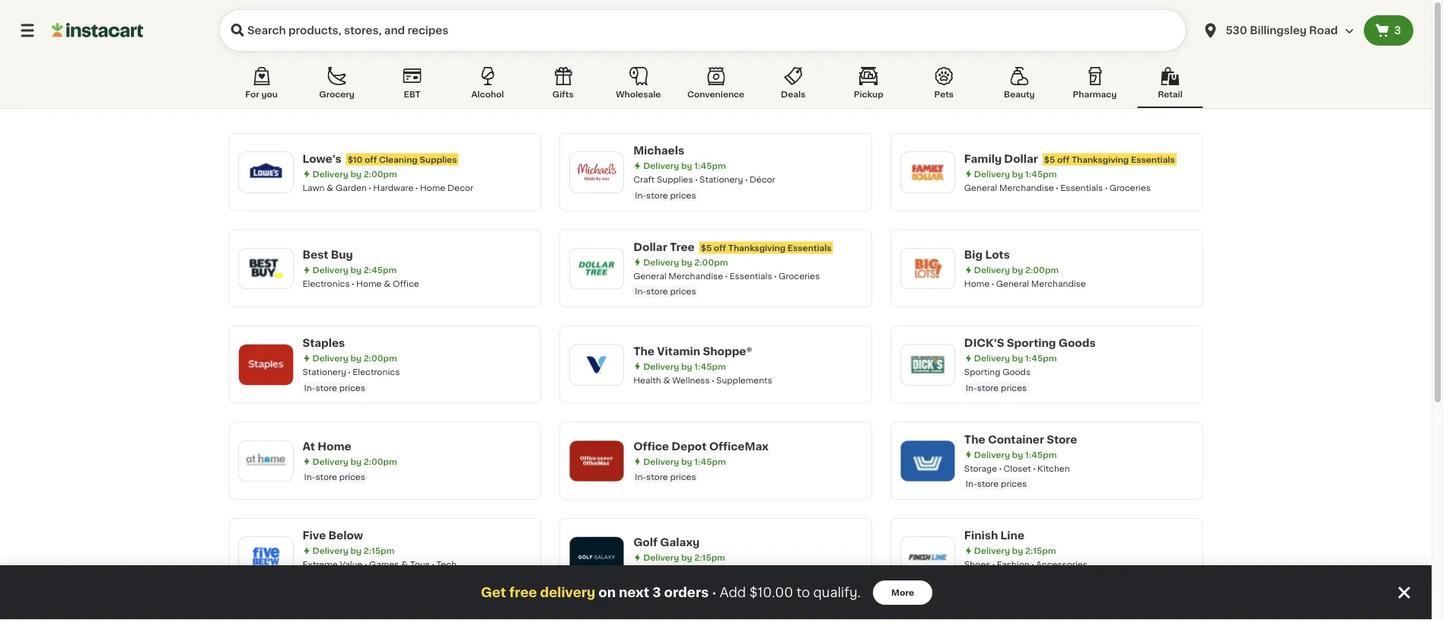 Task type: vqa. For each thing, say whether or not it's contained in the screenshot.
(and
no



Task type: locate. For each thing, give the bounding box(es) containing it.
store down "storage"
[[977, 480, 999, 488]]

instacart image
[[52, 21, 143, 40]]

None search field
[[219, 9, 1186, 52]]

1 vertical spatial thanksgiving
[[728, 244, 786, 252]]

electronics home & office
[[303, 280, 419, 288]]

by for five below
[[350, 547, 362, 555]]

1:45pm down office depot officemax
[[694, 457, 726, 466]]

health
[[633, 376, 661, 384]]

home
[[420, 183, 445, 192], [356, 280, 382, 288], [964, 280, 990, 288], [318, 441, 351, 452]]

delivery by 2:00pm up stationery electronics in-store prices
[[312, 354, 397, 363]]

delivery down dick's at the right bottom of the page
[[974, 354, 1010, 363]]

delivery for golf galaxy
[[643, 554, 679, 562]]

delivery by 1:45pm up closet
[[974, 451, 1057, 459]]

best buy logo image
[[246, 249, 286, 288]]

store up vitamin
[[646, 287, 668, 296]]

billingsley
[[1250, 25, 1307, 36]]

530 billingsley road button
[[1192, 9, 1364, 52], [1202, 9, 1355, 52]]

the vitamin shoppe® logo image
[[577, 345, 617, 385]]

1 horizontal spatial off
[[714, 244, 726, 252]]

general for general merchandise essentials groceries in-store prices
[[633, 272, 666, 280]]

delivery by 2:15pm for golf galaxy
[[643, 554, 725, 562]]

groceries for general merchandise essentials groceries in-store prices
[[779, 272, 820, 280]]

prices inside the craft supplies stationery décor in-store prices
[[670, 191, 696, 199]]

1:45pm up health & wellness supplements
[[694, 362, 726, 371]]

0 horizontal spatial stationery
[[303, 368, 346, 376]]

by down at home
[[350, 457, 362, 466]]

by up the electronics home & office
[[350, 266, 362, 274]]

in-
[[635, 191, 646, 199], [635, 287, 646, 296], [304, 384, 315, 392], [966, 384, 977, 392], [304, 473, 315, 481], [635, 473, 646, 481], [966, 480, 977, 488], [635, 569, 646, 578]]

delivery by 1:45pm down dick's sporting goods
[[974, 354, 1057, 363]]

delivery by 2:00pm for big lots
[[974, 266, 1059, 274]]

delivery by 2:00pm for at home
[[312, 457, 397, 466]]

0 vertical spatial supplies
[[420, 155, 457, 163]]

3 inside 3 button
[[1394, 25, 1401, 36]]

grocery
[[319, 90, 355, 99]]

3 right road
[[1394, 25, 1401, 36]]

1 vertical spatial $5
[[701, 244, 712, 252]]

store inside general merchandise essentials groceries in-store prices
[[646, 287, 668, 296]]

1:45pm up kitchen
[[1025, 451, 1057, 459]]

office down 2:45pm
[[393, 280, 419, 288]]

delivery by 1:45pm for the container store
[[974, 451, 1057, 459]]

craft
[[633, 175, 655, 184]]

galaxy
[[660, 537, 700, 548]]

0 horizontal spatial thanksgiving
[[728, 244, 786, 252]]

staples
[[303, 338, 345, 349]]

& left toys
[[401, 561, 408, 569]]

0 vertical spatial stationery
[[700, 175, 743, 184]]

delivery down tree
[[643, 258, 679, 266]]

delivery by 2:00pm down at home
[[312, 457, 397, 466]]

0 horizontal spatial delivery by 2:15pm
[[312, 547, 395, 555]]

prices down staples
[[339, 384, 365, 392]]

accessories
[[1036, 561, 1088, 569]]

delivery by 2:00pm up home general merchandise
[[974, 266, 1059, 274]]

at home
[[303, 441, 351, 452]]

off inside dollar tree $5 off thanksgiving essentials
[[714, 244, 726, 252]]

off right $10
[[365, 155, 377, 163]]

by for at home
[[350, 457, 362, 466]]

off for family dollar
[[1057, 155, 1070, 163]]

1 vertical spatial electronics
[[353, 368, 400, 376]]

in-store prices for depot
[[635, 473, 696, 481]]

gifts button
[[530, 64, 596, 108]]

2 horizontal spatial 2:15pm
[[1025, 547, 1056, 555]]

delivery for staples
[[312, 354, 348, 363]]

the up health
[[633, 346, 655, 356]]

•
[[712, 587, 717, 599]]

1 horizontal spatial 3
[[1394, 25, 1401, 36]]

dick's
[[964, 338, 1004, 349]]

stationery down staples
[[303, 368, 346, 376]]

in-store prices for home
[[304, 473, 365, 481]]

more
[[891, 589, 914, 597]]

3 inside treatment tracker modal dialog
[[653, 587, 661, 599]]

merchandise for general merchandise essentials groceries
[[999, 183, 1054, 192]]

general
[[964, 183, 997, 192], [633, 272, 666, 280], [996, 280, 1029, 288]]

merchandise up dick's sporting goods
[[1031, 280, 1086, 288]]

merchandise down family dollar $5 off thanksgiving essentials
[[999, 183, 1054, 192]]

by for michaels
[[681, 162, 692, 170]]

the for the vitamin shoppe®
[[633, 346, 655, 356]]

2 horizontal spatial off
[[1057, 155, 1070, 163]]

by for office depot officemax
[[681, 457, 692, 466]]

by down the depot
[[681, 457, 692, 466]]

1 horizontal spatial the
[[964, 434, 985, 445]]

0 vertical spatial sporting
[[1007, 338, 1056, 349]]

office depot officemax logo image
[[577, 441, 617, 481]]

1 horizontal spatial delivery by 2:15pm
[[643, 554, 725, 562]]

by for best buy
[[350, 266, 362, 274]]

delivery up health
[[643, 362, 679, 371]]

1 horizontal spatial $5
[[1044, 155, 1055, 163]]

prices down closet
[[1001, 480, 1027, 488]]

by down $10
[[350, 170, 362, 178]]

1 horizontal spatial electronics
[[353, 368, 400, 376]]

by for golf galaxy
[[681, 554, 692, 562]]

sporting
[[1007, 338, 1056, 349], [964, 368, 1000, 376]]

get
[[481, 587, 506, 599]]

by down dick's sporting goods
[[1012, 354, 1023, 363]]

michaels logo image
[[577, 152, 617, 192]]

1 vertical spatial supplies
[[657, 175, 693, 184]]

home down 2:45pm
[[356, 280, 382, 288]]

store down at home
[[315, 473, 337, 481]]

3 right next
[[653, 587, 661, 599]]

1:45pm down dick's sporting goods
[[1025, 354, 1057, 363]]

prices down tree
[[670, 287, 696, 296]]

0 horizontal spatial the
[[633, 346, 655, 356]]

dollar tree logo image
[[577, 249, 617, 288]]

to
[[797, 587, 810, 599]]

1 vertical spatial 3
[[653, 587, 661, 599]]

decor
[[448, 183, 473, 192]]

best buy
[[303, 249, 353, 260]]

merchandise for general merchandise essentials groceries in-store prices
[[669, 272, 723, 280]]

0 vertical spatial thanksgiving
[[1072, 155, 1129, 163]]

0 horizontal spatial groceries
[[779, 272, 820, 280]]

$5 up general merchandise essentials groceries
[[1044, 155, 1055, 163]]

general merchandise essentials groceries
[[964, 183, 1151, 192]]

delivery
[[643, 162, 679, 170], [312, 170, 348, 178], [974, 170, 1010, 178], [643, 258, 679, 266], [312, 266, 348, 274], [974, 266, 1010, 274], [312, 354, 348, 363], [974, 354, 1010, 363], [643, 362, 679, 371], [974, 451, 1010, 459], [312, 457, 348, 466], [643, 457, 679, 466], [312, 547, 348, 555], [974, 547, 1010, 555], [643, 554, 679, 562]]

goods
[[1059, 338, 1096, 349], [1003, 368, 1031, 376]]

thanksgiving inside dollar tree $5 off thanksgiving essentials
[[728, 244, 786, 252]]

in- inside storage closet kitchen in-store prices
[[966, 480, 977, 488]]

0 horizontal spatial goods
[[1003, 368, 1031, 376]]

1:45pm for dick's sporting goods
[[1025, 354, 1057, 363]]

the for the container store
[[964, 434, 985, 445]]

groceries down dollar tree $5 off thanksgiving essentials
[[779, 272, 820, 280]]

store down office depot officemax
[[646, 473, 668, 481]]

general right the dollar tree logo at the left top of the page
[[633, 272, 666, 280]]

ebt button
[[380, 64, 445, 108]]

family dollar $5 off thanksgiving essentials
[[964, 153, 1175, 164]]

2:15pm up extreme value games & toys tech
[[364, 547, 395, 555]]

by up stationery electronics in-store prices
[[350, 354, 362, 363]]

$5 right tree
[[701, 244, 712, 252]]

stationery left "décor"
[[700, 175, 743, 184]]

1 horizontal spatial 2:15pm
[[694, 554, 725, 562]]

delivery down finish line on the bottom of page
[[974, 547, 1010, 555]]

0 vertical spatial the
[[633, 346, 655, 356]]

groceries for general merchandise essentials groceries
[[1110, 183, 1151, 192]]

1 horizontal spatial groceries
[[1110, 183, 1151, 192]]

general inside general merchandise essentials groceries in-store prices
[[633, 272, 666, 280]]

2:00pm for staples
[[364, 354, 397, 363]]

dollar right "family"
[[1004, 153, 1038, 164]]

delivery by 2:00pm
[[312, 170, 397, 178], [643, 258, 728, 266], [974, 266, 1059, 274], [312, 354, 397, 363], [312, 457, 397, 466]]

delivery by 2:15pm up fashion
[[974, 547, 1056, 555]]

1 vertical spatial the
[[964, 434, 985, 445]]

retail
[[1158, 90, 1183, 99]]

delivery by 2:15pm down the galaxy
[[643, 554, 725, 562]]

2:15pm up shoes fashion accessories
[[1025, 547, 1056, 555]]

lots
[[985, 249, 1010, 260]]

delivery down the depot
[[643, 457, 679, 466]]

depot
[[672, 441, 707, 452]]

in- inside general merchandise essentials groceries in-store prices
[[635, 287, 646, 296]]

3
[[1394, 25, 1401, 36], [653, 587, 661, 599]]

1 horizontal spatial stationery
[[700, 175, 743, 184]]

2:15pm
[[364, 547, 395, 555], [1025, 547, 1056, 555], [694, 554, 725, 562]]

off up general merchandise essentials groceries in-store prices
[[714, 244, 726, 252]]

1 horizontal spatial goods
[[1059, 338, 1096, 349]]

office
[[393, 280, 419, 288], [633, 441, 669, 452]]

general down "family"
[[964, 183, 997, 192]]

delivery by 1:45pm down the depot
[[643, 457, 726, 466]]

0 vertical spatial dollar
[[1004, 153, 1038, 164]]

by for the vitamin shoppe®
[[681, 362, 692, 371]]

supplements
[[716, 376, 772, 384]]

delivery by 1:45pm up the craft supplies stationery décor in-store prices
[[643, 162, 726, 170]]

groceries inside general merchandise essentials groceries in-store prices
[[779, 272, 820, 280]]

1 vertical spatial groceries
[[779, 272, 820, 280]]

0 vertical spatial 3
[[1394, 25, 1401, 36]]

wellness
[[672, 376, 710, 384]]

in- down staples
[[304, 384, 315, 392]]

$5 inside dollar tree $5 off thanksgiving essentials
[[701, 244, 712, 252]]

delivery for at home
[[312, 457, 348, 466]]

thanksgiving up general merchandise essentials groceries in-store prices
[[728, 244, 786, 252]]

in-store prices up the get free delivery on next 3 orders • add $10.00 to qualify.
[[635, 569, 696, 578]]

delivery down "five below"
[[312, 547, 348, 555]]

1 vertical spatial office
[[633, 441, 669, 452]]

0 horizontal spatial off
[[365, 155, 377, 163]]

sporting down dick's at the right bottom of the page
[[964, 368, 1000, 376]]

$5 inside family dollar $5 off thanksgiving essentials
[[1044, 155, 1055, 163]]

for
[[245, 90, 259, 99]]

1 horizontal spatial thanksgiving
[[1072, 155, 1129, 163]]

in- down at
[[304, 473, 315, 481]]

by up home general merchandise
[[1012, 266, 1023, 274]]

best
[[303, 249, 328, 260]]

golf galaxy logo image
[[577, 538, 617, 577]]

fashion
[[997, 561, 1030, 569]]

by up value on the left bottom of the page
[[350, 547, 362, 555]]

convenience button
[[681, 64, 751, 108]]

0 horizontal spatial dollar
[[633, 242, 667, 252]]

kitchen
[[1038, 464, 1070, 473]]

1 530 billingsley road button from the left
[[1192, 9, 1364, 52]]

supplies right craft
[[657, 175, 693, 184]]

orders
[[664, 587, 709, 599]]

store down staples
[[315, 384, 337, 392]]

0 vertical spatial $5
[[1044, 155, 1055, 163]]

officemax
[[709, 441, 769, 452]]

shop categories tab list
[[229, 64, 1203, 108]]

delivery by 2:15pm up value on the left bottom of the page
[[312, 547, 395, 555]]

1 horizontal spatial supplies
[[657, 175, 693, 184]]

delivery down golf galaxy
[[643, 554, 679, 562]]

five below
[[303, 531, 363, 541]]

by up the craft supplies stationery décor in-store prices
[[681, 162, 692, 170]]

delivery by 1:45pm down "family"
[[974, 170, 1057, 178]]

general for general merchandise essentials groceries
[[964, 183, 997, 192]]

0 vertical spatial electronics
[[303, 280, 350, 288]]

1 vertical spatial goods
[[1003, 368, 1031, 376]]

stationery
[[700, 175, 743, 184], [303, 368, 346, 376]]

by down the galaxy
[[681, 554, 692, 562]]

0 horizontal spatial supplies
[[420, 155, 457, 163]]

1:45pm up the craft supplies stationery décor in-store prices
[[694, 162, 726, 170]]

by for the container store
[[1012, 451, 1023, 459]]

thanksgiving inside family dollar $5 off thanksgiving essentials
[[1072, 155, 1129, 163]]

family
[[964, 153, 1002, 164]]

the up "storage"
[[964, 434, 985, 445]]

office left the depot
[[633, 441, 669, 452]]

merchandise down tree
[[669, 272, 723, 280]]

delivery by 2:15pm
[[312, 547, 395, 555], [974, 547, 1056, 555], [643, 554, 725, 562]]

merchandise
[[999, 183, 1054, 192], [669, 272, 723, 280], [1031, 280, 1086, 288]]

2 horizontal spatial delivery by 2:15pm
[[974, 547, 1056, 555]]

line
[[1001, 531, 1025, 541]]

merchandise inside general merchandise essentials groceries in-store prices
[[669, 272, 723, 280]]

supplies inside the craft supplies stationery décor in-store prices
[[657, 175, 693, 184]]

0 horizontal spatial 2:15pm
[[364, 547, 395, 555]]

0 horizontal spatial $5
[[701, 244, 712, 252]]

store down dick's at the right bottom of the page
[[977, 384, 999, 392]]

delivery by 1:45pm for dick's sporting goods
[[974, 354, 1057, 363]]

1 horizontal spatial dollar
[[1004, 153, 1038, 164]]

in- down "storage"
[[966, 480, 977, 488]]

by for finish line
[[1012, 547, 1023, 555]]

prices
[[670, 191, 696, 199], [670, 287, 696, 296], [339, 384, 365, 392], [1001, 384, 1027, 392], [339, 473, 365, 481], [670, 473, 696, 481], [1001, 480, 1027, 488], [670, 569, 696, 578]]

at home logo image
[[246, 441, 286, 481]]

0 horizontal spatial office
[[393, 280, 419, 288]]

the
[[633, 346, 655, 356], [964, 434, 985, 445]]

delivery by 1:45pm up the wellness at the bottom of page
[[643, 362, 726, 371]]

supplies
[[420, 155, 457, 163], [657, 175, 693, 184]]

delivery down best buy
[[312, 266, 348, 274]]

essentials
[[1131, 155, 1175, 163], [1061, 183, 1103, 192], [788, 244, 832, 252], [730, 272, 772, 280]]

big lots
[[964, 249, 1010, 260]]

you
[[261, 90, 278, 99]]

1 horizontal spatial sporting
[[1007, 338, 1056, 349]]

2:15pm for galaxy
[[694, 554, 725, 562]]

prices down the michaels
[[670, 191, 696, 199]]

hardware
[[373, 183, 414, 192]]

in- down dick's at the right bottom of the page
[[966, 384, 977, 392]]

by for staples
[[350, 354, 362, 363]]

stationery inside stationery electronics in-store prices
[[303, 368, 346, 376]]

0 horizontal spatial electronics
[[303, 280, 350, 288]]

0 horizontal spatial sporting
[[964, 368, 1000, 376]]

tech
[[436, 561, 457, 569]]

Search field
[[219, 9, 1186, 52]]

0 horizontal spatial 3
[[653, 587, 661, 599]]

2:00pm for at home
[[364, 457, 397, 466]]

sporting right dick's at the right bottom of the page
[[1007, 338, 1056, 349]]

store inside sporting goods in-store prices
[[977, 384, 999, 392]]

1 vertical spatial sporting
[[964, 368, 1000, 376]]

delivery by 2:15pm for five below
[[312, 547, 395, 555]]

1 vertical spatial dollar
[[633, 242, 667, 252]]

0 vertical spatial groceries
[[1110, 183, 1151, 192]]

1 vertical spatial stationery
[[303, 368, 346, 376]]

prices down the depot
[[670, 473, 696, 481]]

in- right the dollar tree logo at the left top of the page
[[635, 287, 646, 296]]

by up fashion
[[1012, 547, 1023, 555]]

by up the wellness at the bottom of page
[[681, 362, 692, 371]]

off
[[365, 155, 377, 163], [1057, 155, 1070, 163], [714, 244, 726, 252]]

off inside family dollar $5 off thanksgiving essentials
[[1057, 155, 1070, 163]]

finish line
[[964, 531, 1025, 541]]

prices inside stationery electronics in-store prices
[[339, 384, 365, 392]]

store up the get free delivery on next 3 orders • add $10.00 to qualify.
[[646, 569, 668, 578]]

&
[[327, 183, 334, 192], [384, 280, 391, 288], [663, 376, 670, 384], [401, 561, 408, 569]]

prices inside storage closet kitchen in-store prices
[[1001, 480, 1027, 488]]

five
[[303, 531, 326, 541]]

add
[[720, 587, 746, 599]]

off for dollar tree
[[714, 244, 726, 252]]

delivery down at home
[[312, 457, 348, 466]]

1:45pm for the vitamin shoppe®
[[694, 362, 726, 371]]

by up closet
[[1012, 451, 1023, 459]]

in- down craft
[[635, 191, 646, 199]]

deals
[[781, 90, 806, 99]]

in-store prices down the depot
[[635, 473, 696, 481]]



Task type: describe. For each thing, give the bounding box(es) containing it.
for you button
[[229, 64, 294, 108]]

in- inside sporting goods in-store prices
[[966, 384, 977, 392]]

by for big lots
[[1012, 266, 1023, 274]]

store inside storage closet kitchen in-store prices
[[977, 480, 999, 488]]

pickup button
[[836, 64, 901, 108]]

big lots logo image
[[908, 249, 948, 288]]

lowe's $10 off cleaning supplies
[[303, 153, 457, 164]]

delivery for the vitamin shoppe®
[[643, 362, 679, 371]]

essentials inside general merchandise essentials groceries in-store prices
[[730, 272, 772, 280]]

home right at
[[318, 441, 351, 452]]

closet
[[1004, 464, 1031, 473]]

goods inside sporting goods in-store prices
[[1003, 368, 1031, 376]]

1:45pm for michaels
[[694, 162, 726, 170]]

2:45pm
[[364, 266, 397, 274]]

stationery electronics in-store prices
[[303, 368, 400, 392]]

finish
[[964, 531, 998, 541]]

0 vertical spatial goods
[[1059, 338, 1096, 349]]

qualify.
[[813, 587, 861, 599]]

office depot officemax
[[633, 441, 769, 452]]

the vitamin shoppe®
[[633, 346, 752, 356]]

delivery by 2:45pm
[[312, 266, 397, 274]]

essentials inside dollar tree $5 off thanksgiving essentials
[[788, 244, 832, 252]]

games
[[369, 561, 399, 569]]

five below logo image
[[246, 538, 286, 577]]

thanksgiving for tree
[[728, 244, 786, 252]]

2 530 billingsley road button from the left
[[1202, 9, 1355, 52]]

delivery
[[540, 587, 595, 599]]

storage
[[964, 464, 997, 473]]

lowe's logo image
[[246, 152, 286, 192]]

the container store
[[964, 434, 1077, 445]]

supplies inside lowe's $10 off cleaning supplies
[[420, 155, 457, 163]]

delivery by 2:00pm for staples
[[312, 354, 397, 363]]

delivery for best buy
[[312, 266, 348, 274]]

convenience
[[687, 90, 745, 99]]

& right lawn
[[327, 183, 334, 192]]

prices inside general merchandise essentials groceries in-store prices
[[670, 287, 696, 296]]

1:45pm up general merchandise essentials groceries
[[1025, 170, 1057, 178]]

$5 for dollar tree
[[701, 244, 712, 252]]

below
[[328, 531, 363, 541]]

pickup
[[854, 90, 884, 99]]

décor
[[750, 175, 775, 184]]

by for dick's sporting goods
[[1012, 354, 1023, 363]]

$10
[[348, 155, 363, 163]]

delivery by 2:00pm up garden
[[312, 170, 397, 178]]

at
[[303, 441, 315, 452]]

for you
[[245, 90, 278, 99]]

electronics inside stationery electronics in-store prices
[[353, 368, 400, 376]]

home down big
[[964, 280, 990, 288]]

pets
[[934, 90, 954, 99]]

delivery for michaels
[[643, 162, 679, 170]]

storage closet kitchen in-store prices
[[964, 464, 1070, 488]]

retail button
[[1138, 64, 1203, 108]]

$5 for family dollar
[[1044, 155, 1055, 163]]

0 vertical spatial office
[[393, 280, 419, 288]]

pharmacy
[[1073, 90, 1117, 99]]

home general merchandise
[[964, 280, 1086, 288]]

free
[[509, 587, 537, 599]]

essentials inside family dollar $5 off thanksgiving essentials
[[1131, 155, 1175, 163]]

store
[[1047, 434, 1077, 445]]

delivery for dick's sporting goods
[[974, 354, 1010, 363]]

sporting inside sporting goods in-store prices
[[964, 368, 1000, 376]]

finish line logo image
[[908, 538, 948, 577]]

shoes
[[964, 561, 991, 569]]

1:45pm for office depot officemax
[[694, 457, 726, 466]]

delivery by 2:15pm for finish line
[[974, 547, 1056, 555]]

wholesale
[[616, 90, 661, 99]]

delivery by 1:45pm for office depot officemax
[[643, 457, 726, 466]]

more button
[[873, 581, 933, 605]]

1:45pm for the container store
[[1025, 451, 1057, 459]]

& down 2:45pm
[[384, 280, 391, 288]]

by down tree
[[681, 258, 692, 266]]

in-store prices for galaxy
[[635, 569, 696, 578]]

home left "decor"
[[420, 183, 445, 192]]

dollar tree $5 off thanksgiving essentials
[[633, 242, 832, 252]]

wholesale button
[[606, 64, 671, 108]]

tree
[[670, 242, 695, 252]]

delivery by 1:45pm for michaels
[[643, 162, 726, 170]]

general down lots
[[996, 280, 1029, 288]]

alcohol
[[471, 90, 504, 99]]

craft supplies stationery décor in-store prices
[[633, 175, 775, 199]]

delivery for five below
[[312, 547, 348, 555]]

2:15pm for line
[[1025, 547, 1056, 555]]

michaels
[[633, 145, 684, 156]]

2:00pm for big lots
[[1025, 266, 1059, 274]]

dick's sporting goods logo image
[[908, 345, 948, 385]]

delivery for finish line
[[974, 547, 1010, 555]]

get free delivery on next 3 orders • add $10.00 to qualify.
[[481, 587, 861, 599]]

in- up next
[[635, 569, 646, 578]]

golf galaxy
[[633, 537, 700, 548]]

store inside stationery electronics in-store prices
[[315, 384, 337, 392]]

on
[[599, 587, 616, 599]]

by up general merchandise essentials groceries
[[1012, 170, 1023, 178]]

family dollar logo image
[[908, 152, 948, 192]]

beauty
[[1004, 90, 1035, 99]]

stationery inside the craft supplies stationery décor in-store prices
[[700, 175, 743, 184]]

vitamin
[[657, 346, 700, 356]]

staples logo image
[[246, 345, 286, 385]]

delivery for office depot officemax
[[643, 457, 679, 466]]

prices down at home
[[339, 473, 365, 481]]

& right health
[[663, 376, 670, 384]]

garden
[[336, 183, 367, 192]]

beauty button
[[987, 64, 1052, 108]]

delivery for the container store
[[974, 451, 1010, 459]]

in- right office depot officemax logo
[[635, 473, 646, 481]]

delivery by 1:45pm for the vitamin shoppe®
[[643, 362, 726, 371]]

gifts
[[552, 90, 574, 99]]

$10.00
[[749, 587, 793, 599]]

cleaning
[[379, 155, 418, 163]]

lawn & garden hardware home decor
[[303, 183, 473, 192]]

golf
[[633, 537, 658, 548]]

shoppe®
[[703, 346, 752, 356]]

sporting goods in-store prices
[[964, 368, 1031, 392]]

shoes fashion accessories
[[964, 561, 1088, 569]]

toys
[[410, 561, 430, 569]]

prices inside sporting goods in-store prices
[[1001, 384, 1027, 392]]

2:15pm for below
[[364, 547, 395, 555]]

in- inside the craft supplies stationery décor in-store prices
[[635, 191, 646, 199]]

treatment tracker modal dialog
[[0, 566, 1432, 620]]

next
[[619, 587, 650, 599]]

1 horizontal spatial office
[[633, 441, 669, 452]]

delivery by 2:00pm down tree
[[643, 258, 728, 266]]

prices up the orders
[[670, 569, 696, 578]]

value
[[340, 561, 363, 569]]

alcohol button
[[455, 64, 520, 108]]

the container store logo image
[[908, 441, 948, 481]]

delivery down lowe's
[[312, 170, 348, 178]]

in- inside stationery electronics in-store prices
[[304, 384, 315, 392]]

delivery for big lots
[[974, 266, 1010, 274]]

530 billingsley road
[[1226, 25, 1338, 36]]

grocery button
[[304, 64, 370, 108]]

off inside lowe's $10 off cleaning supplies
[[365, 155, 377, 163]]

extreme
[[303, 561, 338, 569]]

road
[[1309, 25, 1338, 36]]

thanksgiving for dollar
[[1072, 155, 1129, 163]]

530
[[1226, 25, 1247, 36]]

delivery down "family"
[[974, 170, 1010, 178]]

store inside the craft supplies stationery décor in-store prices
[[646, 191, 668, 199]]

ebt
[[404, 90, 421, 99]]

health & wellness supplements
[[633, 376, 772, 384]]

general merchandise essentials groceries in-store prices
[[633, 272, 820, 296]]



